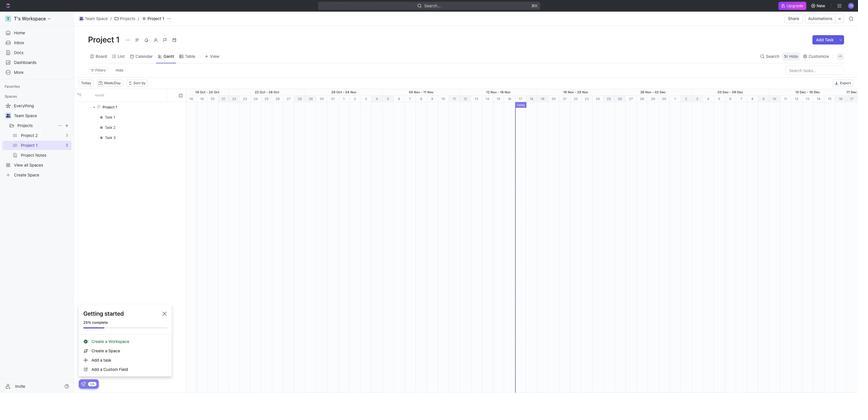 Task type: describe. For each thing, give the bounding box(es) containing it.
customize button
[[801, 52, 831, 60]]

2 column header from the left
[[83, 89, 92, 102]]

getting started
[[83, 310, 124, 317]]

a for task
[[100, 358, 102, 363]]

filters button
[[88, 67, 108, 74]]

1 horizontal spatial today
[[517, 103, 525, 107]]

3 column header from the left
[[167, 89, 176, 102]]

oct for 29
[[336, 90, 342, 94]]

2 13 element from the left
[[803, 96, 814, 102]]

2 5 from the left
[[719, 97, 721, 101]]

board link
[[94, 52, 107, 60]]

12 nov - 18 nov
[[486, 90, 511, 94]]

18 oct - 24 oct element
[[186, 89, 229, 95]]

sort
[[134, 81, 141, 85]]

- for 18
[[498, 90, 499, 94]]

customize
[[809, 54, 829, 59]]

0 horizontal spatial 29
[[309, 97, 313, 101]]

2 11 element from the left
[[781, 96, 792, 102]]

10 for 10 dec - 16 dec
[[796, 90, 799, 94]]

calendar
[[136, 54, 153, 59]]

1 12 element from the left
[[460, 96, 471, 102]]

03 dec - 09 dec
[[718, 90, 744, 94]]

19 nov - 25 nov element
[[538, 89, 615, 95]]

table link
[[184, 52, 195, 60]]

create a space
[[92, 348, 120, 353]]

project notes link
[[21, 151, 70, 160]]

2 30 element from the left
[[659, 96, 670, 102]]

create a workspace
[[92, 339, 129, 344]]

week/day button
[[97, 80, 123, 87]]

oct for 18
[[200, 90, 206, 94]]

2 20 element from the left
[[549, 96, 560, 102]]

3 inside cell
[[113, 135, 116, 140]]

2 15 element from the left
[[825, 96, 836, 102]]

field
[[119, 367, 128, 372]]

1 18 element from the left
[[186, 96, 197, 102]]

10 dec - 16 dec
[[796, 90, 820, 94]]

gantt link
[[162, 52, 174, 60]]

19 nov - 25 nov
[[564, 90, 589, 94]]

‎task 1
[[105, 115, 115, 119]]

dashboards
[[14, 60, 37, 65]]

0 vertical spatial team space link
[[78, 15, 109, 22]]

4 dec from the left
[[800, 90, 806, 94]]

1 horizontal spatial 19
[[541, 97, 545, 101]]

2 30 from the left
[[662, 97, 667, 101]]

user group image
[[6, 114, 10, 117]]

1 inside cell
[[113, 115, 115, 119]]

22 oct - 28 oct element
[[229, 89, 306, 95]]

upgrade
[[787, 3, 804, 8]]

09
[[732, 90, 737, 94]]

notes
[[35, 153, 46, 158]]

3 nov from the left
[[428, 90, 434, 94]]

27 for second 27 element from the right
[[287, 97, 291, 101]]

29 oct - 04 nov element
[[306, 89, 383, 95]]

sidebar navigation
[[0, 12, 75, 393]]

21 for 1st 21 element from right
[[563, 97, 567, 101]]

task inside 'to do 
 
 
 
 
 task 3' cell
[[105, 135, 112, 140]]

2 15 from the left
[[828, 97, 832, 101]]

everything
[[14, 103, 34, 108]]

1 11 element from the left
[[449, 96, 460, 102]]

2 7 from the left
[[741, 97, 743, 101]]

2 17 from the left
[[851, 97, 854, 101]]

2 horizontal spatial 24
[[596, 97, 600, 101]]

1 nov from the left
[[351, 90, 357, 94]]

1 25 element from the left
[[261, 96, 272, 102]]

2 / from the left
[[138, 16, 139, 21]]

list
[[118, 54, 125, 59]]

⌘k
[[532, 3, 538, 8]]

calendar link
[[134, 52, 153, 60]]

23 for first 23 element from left
[[243, 97, 247, 101]]

0 horizontal spatial 19
[[200, 97, 204, 101]]

all
[[24, 163, 28, 167]]

1 28 element from the left
[[294, 96, 306, 102]]

21 for 2nd 21 element from the right
[[222, 97, 225, 101]]

25% complete
[[83, 320, 108, 325]]

26 nov - 02 dec element
[[615, 89, 692, 95]]

0 vertical spatial project 1 link
[[140, 15, 166, 22]]

1 15 element from the left
[[493, 96, 504, 102]]

home
[[14, 30, 25, 35]]

favorites button
[[2, 83, 22, 90]]

1 vertical spatial projects link
[[17, 121, 55, 130]]

1 17 element from the left
[[515, 96, 526, 102]]

2 horizontal spatial 28
[[640, 97, 644, 101]]

05
[[409, 90, 413, 94]]

26 nov - 02 dec
[[641, 90, 666, 94]]

2 horizontal spatial 29
[[651, 97, 655, 101]]

0 horizontal spatial 11
[[424, 90, 427, 94]]

1 horizontal spatial 28
[[298, 97, 302, 101]]

view button
[[203, 49, 222, 63]]

1/4
[[90, 382, 95, 386]]

to do 
 
 
 
 
 task 3 cell
[[92, 133, 167, 143]]

11 for 2nd 11 element from the left
[[784, 97, 788, 101]]

1 inside cell
[[116, 105, 117, 109]]

tb button
[[847, 1, 856, 10]]

create for create a workspace
[[92, 339, 104, 344]]

t's workspace
[[14, 16, 46, 21]]

task 3
[[105, 135, 116, 140]]

1 4 from the left
[[376, 97, 378, 101]]

project notes
[[21, 153, 46, 158]]

- for 11
[[421, 90, 423, 94]]

to do 
 
 
 
 
 ‎task 2 cell
[[92, 122, 167, 133]]

project 2
[[21, 133, 38, 138]]

‎task 2
[[105, 125, 116, 130]]

search
[[766, 54, 780, 59]]

2 horizontal spatial 25
[[607, 97, 611, 101]]

filters
[[95, 68, 106, 72]]

0 horizontal spatial 26
[[276, 97, 280, 101]]

1 17 from the left
[[519, 97, 523, 101]]

1 horizontal spatial team
[[85, 16, 95, 21]]

2 20 from the left
[[552, 97, 556, 101]]

view all spaces link
[[2, 160, 70, 170]]

2 23 element from the left
[[582, 96, 593, 102]]

 image inside name row
[[77, 92, 81, 97]]

2 4 from the left
[[708, 97, 710, 101]]

2 inside sidebar navigation
[[35, 133, 38, 138]]

more
[[14, 70, 24, 75]]

add task
[[816, 37, 834, 42]]

export
[[840, 81, 851, 85]]

- for 09
[[730, 90, 731, 94]]

project 1 - 0.00% row
[[74, 102, 186, 112]]

2 inside cell
[[113, 125, 116, 130]]

add a custom field
[[92, 367, 128, 372]]

2 8 from the left
[[752, 97, 754, 101]]

14 for first 14 element from left
[[486, 97, 490, 101]]

project 1 inside cell
[[103, 105, 117, 109]]

view for view
[[210, 54, 219, 59]]

view all spaces
[[14, 163, 43, 167]]

1 horizontal spatial 16
[[810, 90, 813, 94]]

1 horizontal spatial 24
[[254, 97, 258, 101]]

today button
[[79, 80, 94, 87]]

favorites
[[5, 84, 20, 89]]

board
[[96, 54, 107, 59]]

search...
[[424, 3, 441, 8]]

list link
[[117, 52, 125, 60]]

1 horizontal spatial 29
[[331, 90, 336, 94]]

Search tasks... text field
[[786, 66, 844, 75]]

25%
[[83, 320, 91, 325]]

sort by button
[[127, 80, 148, 87]]

more button
[[2, 68, 72, 77]]

1 23 element from the left
[[240, 96, 251, 102]]

2 horizontal spatial 26
[[641, 90, 645, 94]]

tb
[[850, 4, 853, 7]]

1 13 from the left
[[475, 97, 478, 101]]

- for 02
[[653, 90, 654, 94]]

hide inside button
[[116, 68, 123, 72]]

2 17 element from the left
[[847, 96, 858, 102]]

8 nov from the left
[[646, 90, 652, 94]]

create for create a space
[[92, 348, 104, 353]]

row group containing project 1
[[74, 102, 186, 393]]

task inside 'add task' button
[[825, 37, 834, 42]]

1 15 from the left
[[497, 97, 501, 101]]

2 14 element from the left
[[814, 96, 825, 102]]

share
[[788, 16, 800, 21]]

home link
[[2, 28, 72, 38]]

31 element
[[328, 96, 339, 102]]

4 nov from the left
[[491, 90, 497, 94]]

automations button
[[806, 14, 836, 23]]

hide button
[[783, 52, 800, 60]]

0 horizontal spatial 25
[[265, 97, 269, 101]]

onboarding checklist button image
[[81, 382, 86, 386]]

02
[[655, 90, 659, 94]]

1 10 element from the left
[[438, 96, 449, 102]]

0 horizontal spatial 24
[[209, 90, 213, 94]]

12 for first 12 element from right
[[795, 97, 799, 101]]

inbox
[[14, 40, 24, 45]]

1 horizontal spatial projects link
[[113, 15, 137, 22]]

2 25 element from the left
[[604, 96, 615, 102]]

2 10 element from the left
[[770, 96, 781, 102]]

week/day
[[104, 81, 121, 85]]

sort by button
[[127, 80, 148, 87]]

1 horizontal spatial team space
[[85, 16, 108, 21]]

27 for second 27 element from left
[[629, 97, 633, 101]]

12 for 12 nov - 18 nov
[[486, 90, 490, 94]]

4 column header from the left
[[176, 89, 186, 102]]

a for workspace
[[105, 339, 107, 344]]

inbox link
[[2, 38, 72, 47]]

complete
[[92, 320, 108, 325]]

1 horizontal spatial 22
[[255, 90, 259, 94]]

t's
[[14, 16, 21, 21]]

add task button
[[813, 35, 838, 44]]

2 29 element from the left
[[648, 96, 659, 102]]

4 oct from the left
[[274, 90, 279, 94]]

0 vertical spatial projects
[[120, 16, 135, 21]]



Task type: vqa. For each thing, say whether or not it's contained in the screenshot.
the left agency management link
no



Task type: locate. For each thing, give the bounding box(es) containing it.
a up task
[[105, 348, 107, 353]]

17
[[519, 97, 523, 101], [851, 97, 854, 101]]

2 18 element from the left
[[526, 96, 538, 102]]

4 - from the left
[[421, 90, 423, 94]]

0 horizontal spatial team space
[[14, 113, 37, 118]]

2 dec from the left
[[723, 90, 729, 94]]

0 vertical spatial spaces
[[5, 94, 17, 99]]

1 horizontal spatial 27 element
[[626, 96, 637, 102]]

03 dec - 09 dec element
[[692, 89, 770, 95]]

1 6 from the left
[[398, 97, 400, 101]]

0 horizontal spatial team
[[14, 113, 24, 118]]

/
[[110, 16, 112, 21], [138, 16, 139, 21]]

project 1 inside sidebar navigation
[[21, 143, 38, 148]]

‎task up ‎task 2
[[105, 115, 112, 119]]

2 horizontal spatial 12
[[795, 97, 799, 101]]

1 horizontal spatial 8
[[752, 97, 754, 101]]

20 element down the "19 nov - 25 nov" 'element'
[[549, 96, 560, 102]]

1 horizontal spatial 28 element
[[637, 96, 648, 102]]

project
[[148, 16, 161, 21], [88, 35, 114, 44], [103, 105, 115, 109], [21, 133, 34, 138], [21, 143, 35, 148], [21, 153, 34, 158]]

27 element down 22 oct - 28 oct element
[[283, 96, 294, 102]]

1 horizontal spatial 5
[[719, 97, 721, 101]]

29 oct - 04 nov
[[331, 90, 357, 94]]

2 21 element from the left
[[560, 96, 571, 102]]

1 column header from the left
[[74, 89, 83, 102]]

10 dec - 16 dec element
[[770, 89, 847, 95]]

0 horizontal spatial 23
[[243, 97, 247, 101]]

projects inside sidebar navigation
[[17, 123, 33, 128]]

1 horizontal spatial 14
[[817, 97, 821, 101]]

export button
[[833, 80, 854, 87]]

1 9 from the left
[[431, 97, 433, 101]]

1 horizontal spatial projects
[[120, 16, 135, 21]]

dec for 03 dec - 09 dec
[[737, 90, 744, 94]]

- for 28
[[266, 90, 268, 94]]

task up customize at the top of the page
[[825, 37, 834, 42]]

by
[[142, 81, 146, 85]]

22 element
[[229, 96, 240, 102], [571, 96, 582, 102]]

tree containing everything
[[2, 101, 72, 180]]

28 inside 22 oct - 28 oct element
[[269, 90, 273, 94]]

30 left the 31
[[320, 97, 324, 101]]

1 horizontal spatial 13 element
[[803, 96, 814, 102]]

22 element down the "19 nov - 25 nov" 'element'
[[571, 96, 582, 102]]

1 14 element from the left
[[482, 96, 493, 102]]

today down 12 nov - 18 nov element
[[517, 103, 525, 107]]

11 element
[[449, 96, 460, 102], [781, 96, 792, 102]]

create inside sidebar navigation
[[14, 172, 26, 177]]

view inside view button
[[210, 54, 219, 59]]

2 23 from the left
[[585, 97, 589, 101]]

29 element left the 31
[[306, 96, 317, 102]]

team space inside sidebar navigation
[[14, 113, 37, 118]]

26 element
[[272, 96, 283, 102], [615, 96, 626, 102]]

1 vertical spatial team space
[[14, 113, 37, 118]]

0 horizontal spatial 24 element
[[251, 96, 261, 102]]

3 - from the left
[[343, 90, 345, 94]]

- for 04
[[343, 90, 345, 94]]

21
[[222, 97, 225, 101], [563, 97, 567, 101]]

2 horizontal spatial 11
[[784, 97, 788, 101]]

add left task
[[92, 358, 99, 363]]

a down add a task
[[100, 367, 102, 372]]

1 22 element from the left
[[229, 96, 240, 102]]

0 horizontal spatial 6
[[398, 97, 400, 101]]

12 element
[[460, 96, 471, 102], [792, 96, 803, 102]]

0 vertical spatial team
[[85, 16, 95, 21]]

25 inside 'element'
[[578, 90, 582, 94]]

to do 
 
 
 
 
 ‎task 1 cell
[[92, 112, 167, 122]]

spaces up create space link
[[29, 163, 43, 167]]

18 element
[[186, 96, 197, 102], [526, 96, 538, 102]]

- for 16
[[807, 90, 809, 94]]

14 element down 12 nov - 18 nov on the right of the page
[[482, 96, 493, 102]]

‎task down ‎task 1
[[105, 125, 112, 130]]

0 horizontal spatial spaces
[[5, 94, 17, 99]]

create up create a space
[[92, 339, 104, 344]]

view inside view all spaces link
[[14, 163, 23, 167]]

a left task
[[100, 358, 102, 363]]

23 for first 23 element from right
[[585, 97, 589, 101]]

1 horizontal spatial 22 element
[[571, 96, 582, 102]]

1 vertical spatial hide
[[116, 68, 123, 72]]

05 nov - 11 nov
[[409, 90, 434, 94]]

hide right search
[[790, 54, 799, 59]]

1 20 from the left
[[211, 97, 215, 101]]

1 30 from the left
[[320, 97, 324, 101]]

23 down the "19 nov - 25 nov" 'element'
[[585, 97, 589, 101]]

28 element
[[294, 96, 306, 102], [637, 96, 648, 102]]

13 element
[[471, 96, 482, 102], [803, 96, 814, 102]]

1 29 element from the left
[[306, 96, 317, 102]]

2 24 element from the left
[[593, 96, 604, 102]]

0 horizontal spatial project 1 link
[[21, 141, 63, 150]]

27 element down 26 nov - 02 dec element
[[626, 96, 637, 102]]

0 vertical spatial team space
[[85, 16, 108, 21]]

21 element down 19 nov - 25 nov
[[560, 96, 571, 102]]

week/day button
[[97, 80, 123, 87]]

1 horizontal spatial 17
[[851, 97, 854, 101]]

space down everything link
[[25, 113, 37, 118]]

21 element
[[218, 96, 229, 102], [560, 96, 571, 102]]

30 down 26 nov - 02 dec element
[[662, 97, 667, 101]]

5 nov from the left
[[505, 90, 511, 94]]

today down filters 'dropdown button'
[[81, 81, 91, 85]]

add a task
[[92, 358, 111, 363]]

hide
[[790, 54, 799, 59], [116, 68, 123, 72]]

2 - from the left
[[266, 90, 268, 94]]

1 vertical spatial add
[[92, 358, 99, 363]]

20 down 18 oct - 24 oct element
[[211, 97, 215, 101]]

1 vertical spatial projects
[[17, 123, 33, 128]]

project 2 link
[[21, 131, 64, 140]]

tree inside sidebar navigation
[[2, 101, 72, 180]]

3
[[365, 97, 367, 101], [697, 97, 699, 101], [66, 133, 68, 138], [113, 135, 116, 140], [66, 143, 68, 147]]

11 for second 11 element from right
[[453, 97, 456, 101]]

10 element
[[438, 96, 449, 102], [770, 96, 781, 102]]

workspace up create a space
[[108, 339, 129, 344]]

5 - from the left
[[498, 90, 499, 94]]

3 dec from the left
[[737, 90, 744, 94]]

create space link
[[2, 170, 70, 180]]

tree grid
[[74, 89, 186, 393]]

7 down 03 dec - 09 dec element
[[741, 97, 743, 101]]

0 horizontal spatial 29 element
[[306, 96, 317, 102]]

view button
[[203, 52, 222, 60]]

‎task inside row
[[105, 125, 112, 130]]

0 horizontal spatial task
[[105, 135, 112, 140]]

2 horizontal spatial 10
[[796, 90, 799, 94]]

31
[[331, 97, 335, 101]]

everything link
[[2, 101, 70, 110]]

t's workspace, , element
[[5, 16, 11, 22]]

1 vertical spatial spaces
[[29, 163, 43, 167]]

2 19 element from the left
[[538, 96, 549, 102]]

1 horizontal spatial 29 element
[[648, 96, 659, 102]]

getting
[[83, 310, 103, 317]]

9
[[431, 97, 433, 101], [763, 97, 765, 101]]

16 down the export button on the right top of the page
[[839, 97, 843, 101]]

0 horizontal spatial 21
[[222, 97, 225, 101]]

workspace inside sidebar navigation
[[22, 16, 46, 21]]

oct
[[200, 90, 206, 94], [214, 90, 219, 94], [260, 90, 265, 94], [274, 90, 279, 94], [336, 90, 342, 94]]

‎task for ‎task 2
[[105, 125, 112, 130]]

team right user group image
[[14, 113, 24, 118]]

team space right user group icon
[[85, 16, 108, 21]]

1 horizontal spatial 18 element
[[526, 96, 538, 102]]

15 down 10 dec - 16 dec element
[[828, 97, 832, 101]]

add inside button
[[816, 37, 824, 42]]

23 down 22 oct - 28 oct element
[[243, 97, 247, 101]]

29 element
[[306, 96, 317, 102], [648, 96, 659, 102]]

project 1
[[148, 16, 164, 21], [88, 35, 122, 44], [103, 105, 117, 109], [21, 143, 38, 148]]

0 horizontal spatial 20 element
[[208, 96, 218, 102]]

share button
[[785, 14, 803, 23]]

0 horizontal spatial 12
[[464, 97, 467, 101]]

2 14 from the left
[[817, 97, 821, 101]]

1 horizontal spatial 30 element
[[659, 96, 670, 102]]

column header
[[74, 89, 83, 102], [83, 89, 92, 102], [167, 89, 176, 102], [176, 89, 186, 102]]

23 element down 22 oct - 28 oct element
[[240, 96, 251, 102]]

21 down 18 oct - 24 oct element
[[222, 97, 225, 101]]

0 vertical spatial add
[[816, 37, 824, 42]]

task down ‎task 2
[[105, 135, 112, 140]]

24 element down 22 oct - 28 oct
[[251, 96, 261, 102]]

1 ‎task from the top
[[105, 115, 112, 119]]

0 horizontal spatial 8
[[420, 97, 422, 101]]

17 element
[[515, 96, 526, 102], [847, 96, 858, 102]]

16 element down 17 dec - 23 dec element
[[836, 96, 847, 102]]

30 element left the 31
[[317, 96, 328, 102]]

7
[[409, 97, 411, 101], [741, 97, 743, 101]]

 image
[[179, 94, 183, 98]]

1 horizontal spatial 20
[[552, 97, 556, 101]]

1 horizontal spatial spaces
[[29, 163, 43, 167]]

2 nov from the left
[[414, 90, 420, 94]]

new
[[817, 3, 826, 8]]

create for create space
[[14, 172, 26, 177]]

0 horizontal spatial 12 element
[[460, 96, 471, 102]]

1 horizontal spatial 25
[[578, 90, 582, 94]]

space right user group icon
[[96, 16, 108, 21]]

1 vertical spatial team space link
[[14, 111, 70, 120]]

15 element down 12 nov - 18 nov element
[[493, 96, 504, 102]]

8 down 03 dec - 09 dec element
[[752, 97, 754, 101]]

space down the create a workspace
[[108, 348, 120, 353]]

view for view all spaces
[[14, 163, 23, 167]]

13 element down 10 dec - 16 dec element
[[803, 96, 814, 102]]

29 up the 31
[[331, 90, 336, 94]]

17 element down 17 dec - 23 dec element
[[847, 96, 858, 102]]

17 element down 12 nov - 18 nov element
[[515, 96, 526, 102]]

project inside cell
[[103, 105, 115, 109]]

1 7 from the left
[[409, 97, 411, 101]]

04
[[345, 90, 350, 94]]

16 element down 12 nov - 18 nov element
[[504, 96, 515, 102]]

10 for second 10 element from the right
[[442, 97, 445, 101]]

15 down 12 nov - 18 nov element
[[497, 97, 501, 101]]

dashboards link
[[2, 58, 72, 67]]

2 9 from the left
[[763, 97, 765, 101]]

7 down 05 on the left of the page
[[409, 97, 411, 101]]

1 horizontal spatial 19 element
[[538, 96, 549, 102]]

‎task 2 row
[[74, 122, 186, 133]]

1 21 from the left
[[222, 97, 225, 101]]

custom
[[103, 367, 118, 372]]

11
[[424, 90, 427, 94], [453, 97, 456, 101], [784, 97, 788, 101]]

1 vertical spatial view
[[14, 163, 23, 167]]

a for space
[[105, 348, 107, 353]]

automations
[[809, 16, 833, 21]]

tree grid containing project 1
[[74, 89, 186, 393]]

create
[[14, 172, 26, 177], [92, 339, 104, 344], [92, 348, 104, 353]]

nov
[[351, 90, 357, 94], [414, 90, 420, 94], [428, 90, 434, 94], [491, 90, 497, 94], [505, 90, 511, 94], [568, 90, 574, 94], [582, 90, 589, 94], [646, 90, 652, 94]]

table
[[185, 54, 195, 59]]

0 horizontal spatial 15 element
[[493, 96, 504, 102]]

16 down 12 nov - 18 nov element
[[508, 97, 512, 101]]

1 horizontal spatial 10 element
[[770, 96, 781, 102]]

2 ‎task from the top
[[105, 125, 112, 130]]

0 horizontal spatial 11 element
[[449, 96, 460, 102]]

- for 25
[[575, 90, 577, 94]]

a up create a space
[[105, 339, 107, 344]]

‎task for ‎task 1
[[105, 115, 112, 119]]

0 horizontal spatial projects
[[17, 123, 33, 128]]

dec inside 26 nov - 02 dec element
[[660, 90, 666, 94]]

2 27 from the left
[[629, 97, 633, 101]]

5 dec from the left
[[814, 90, 820, 94]]

16 for 1st the 16 element from right
[[839, 97, 843, 101]]

20 element
[[208, 96, 218, 102], [549, 96, 560, 102]]

29 element down 26 nov - 02 dec element
[[648, 96, 659, 102]]

7 - from the left
[[653, 90, 654, 94]]

row group
[[74, 102, 186, 393]]

0 horizontal spatial 5
[[387, 97, 389, 101]]

10 for second 10 element from left
[[773, 97, 777, 101]]

today inside today button
[[81, 81, 91, 85]]

name
[[95, 93, 105, 97]]

team right user group icon
[[85, 16, 95, 21]]

invite
[[15, 384, 25, 389]]

workspace up home link
[[22, 16, 46, 21]]

9 - from the left
[[807, 90, 809, 94]]

1 vertical spatial create
[[92, 339, 104, 344]]

spaces down favorites button
[[5, 94, 17, 99]]

view right table
[[210, 54, 219, 59]]

workspace
[[22, 16, 46, 21], [108, 339, 129, 344]]

6 nov from the left
[[568, 90, 574, 94]]

18 oct - 24 oct
[[195, 90, 219, 94]]

 image
[[77, 92, 81, 97]]

1 20 element from the left
[[208, 96, 218, 102]]

17 dec - 23 dec element
[[847, 89, 858, 95]]

20 down the "19 nov - 25 nov" 'element'
[[552, 97, 556, 101]]

hide button
[[113, 67, 126, 74]]

15 element down the export button on the right top of the page
[[825, 96, 836, 102]]

14 for 1st 14 element from the right
[[817, 97, 821, 101]]

docs
[[14, 50, 24, 55]]

name row
[[74, 89, 186, 102]]

1 vertical spatial task
[[105, 135, 112, 140]]

0 horizontal spatial 17 element
[[515, 96, 526, 102]]

13 down 10 dec - 16 dec element
[[806, 97, 810, 101]]

2 horizontal spatial 22
[[574, 97, 578, 101]]

1 horizontal spatial workspace
[[108, 339, 129, 344]]

1 16 element from the left
[[504, 96, 515, 102]]

1 dec from the left
[[660, 90, 666, 94]]

dec for 26 nov - 02 dec
[[660, 90, 666, 94]]

19 element
[[197, 96, 208, 102], [538, 96, 549, 102]]

30 element down 02
[[659, 96, 670, 102]]

1 horizontal spatial 11 element
[[781, 96, 792, 102]]

0 horizontal spatial 13 element
[[471, 96, 482, 102]]

15
[[497, 97, 501, 101], [828, 97, 832, 101]]

1 horizontal spatial 12 element
[[792, 96, 803, 102]]

2 16 element from the left
[[836, 96, 847, 102]]

1 horizontal spatial 26 element
[[615, 96, 626, 102]]

1 21 element from the left
[[218, 96, 229, 102]]

search button
[[759, 52, 781, 60]]

17 down 17 dec - 23 dec element
[[851, 97, 854, 101]]

29 down 26 nov - 02 dec element
[[651, 97, 655, 101]]

23 element down the "19 nov - 25 nov" 'element'
[[582, 96, 593, 102]]

- for 24
[[206, 90, 208, 94]]

1 13 element from the left
[[471, 96, 482, 102]]

projects
[[120, 16, 135, 21], [17, 123, 33, 128]]

8 down 05 nov - 11 nov element on the top
[[420, 97, 422, 101]]

14 element down 10 dec - 16 dec element
[[814, 96, 825, 102]]

0 vertical spatial today
[[81, 81, 91, 85]]

12
[[486, 90, 490, 94], [464, 97, 467, 101], [795, 97, 799, 101]]

 image inside name row
[[179, 94, 183, 98]]

22 oct - 28 oct
[[255, 90, 279, 94]]

task 3 row
[[74, 133, 186, 143]]

1 27 element from the left
[[283, 96, 294, 102]]

30
[[320, 97, 324, 101], [662, 97, 667, 101]]

project 1 cell
[[92, 102, 167, 112]]

6 down 05 nov - 11 nov element on the top
[[398, 97, 400, 101]]

-
[[206, 90, 208, 94], [266, 90, 268, 94], [343, 90, 345, 94], [421, 90, 423, 94], [498, 90, 499, 94], [575, 90, 577, 94], [653, 90, 654, 94], [730, 90, 731, 94], [807, 90, 809, 94]]

23 element
[[240, 96, 251, 102], [582, 96, 593, 102]]

13 element down 12 nov - 18 nov element
[[471, 96, 482, 102]]

0 horizontal spatial 9
[[431, 97, 433, 101]]

- inside 'element'
[[575, 90, 577, 94]]

docs link
[[2, 48, 72, 57]]

0 horizontal spatial 27
[[287, 97, 291, 101]]

view left all
[[14, 163, 23, 167]]

1 horizontal spatial view
[[210, 54, 219, 59]]

2 21 from the left
[[563, 97, 567, 101]]

2 vertical spatial add
[[92, 367, 99, 372]]

1 horizontal spatial 15 element
[[825, 96, 836, 102]]

1 - from the left
[[206, 90, 208, 94]]

2 26 element from the left
[[615, 96, 626, 102]]

2 13 from the left
[[806, 97, 810, 101]]

27 element
[[283, 96, 294, 102], [626, 96, 637, 102]]

1 horizontal spatial 25 element
[[604, 96, 615, 102]]

hide down list link
[[116, 68, 123, 72]]

‎task inside row
[[105, 115, 112, 119]]

1 inside sidebar navigation
[[36, 143, 38, 148]]

27 down 22 oct - 28 oct element
[[287, 97, 291, 101]]

team inside sidebar navigation
[[14, 113, 24, 118]]

1 8 from the left
[[420, 97, 422, 101]]

2 27 element from the left
[[626, 96, 637, 102]]

25
[[578, 90, 582, 94], [265, 97, 269, 101], [607, 97, 611, 101]]

0 horizontal spatial /
[[110, 16, 112, 21]]

name column header
[[92, 89, 167, 102]]

add for add a task
[[92, 358, 99, 363]]

team space link
[[78, 15, 109, 22], [14, 111, 70, 120]]

0 vertical spatial projects link
[[113, 15, 137, 22]]

dec for 10 dec - 16 dec
[[814, 90, 820, 94]]

05 nov - 11 nov element
[[383, 89, 460, 95]]

22 element down 18 oct - 24 oct element
[[229, 96, 240, 102]]

12 nov - 18 nov element
[[460, 89, 538, 95]]

12 for 1st 12 element
[[464, 97, 467, 101]]

add for add task
[[816, 37, 824, 42]]

2 22 element from the left
[[571, 96, 582, 102]]

1 / from the left
[[110, 16, 112, 21]]

14 element
[[482, 96, 493, 102], [814, 96, 825, 102]]

2 6 from the left
[[730, 97, 732, 101]]

add for add a custom field
[[92, 367, 99, 372]]

1 horizontal spatial 13
[[806, 97, 810, 101]]

team space down "everything"
[[14, 113, 37, 118]]

19 inside 'element'
[[564, 90, 567, 94]]

21 element down 18 oct - 24 oct element
[[218, 96, 229, 102]]

gantt
[[164, 54, 174, 59]]

onboarding checklist button element
[[81, 382, 86, 386]]

a for custom
[[100, 367, 102, 372]]

2
[[354, 97, 356, 101], [686, 97, 688, 101], [113, 125, 116, 130], [35, 133, 38, 138]]

16 element
[[504, 96, 515, 102], [836, 96, 847, 102]]

create space
[[14, 172, 39, 177]]

0 horizontal spatial 22
[[232, 97, 236, 101]]

13
[[475, 97, 478, 101], [806, 97, 810, 101]]

1
[[162, 16, 164, 21], [116, 35, 120, 44], [343, 97, 345, 101], [675, 97, 676, 101], [116, 105, 117, 109], [113, 115, 115, 119], [36, 143, 38, 148]]

0 horizontal spatial 10
[[442, 97, 445, 101]]

8 - from the left
[[730, 90, 731, 94]]

16 for first the 16 element
[[508, 97, 512, 101]]

14 down 10 dec - 16 dec element
[[817, 97, 821, 101]]

user group image
[[80, 17, 83, 20]]

1 horizontal spatial 6
[[730, 97, 732, 101]]

0 horizontal spatial 26 element
[[272, 96, 283, 102]]

close image
[[163, 312, 167, 316]]

23
[[243, 97, 247, 101], [585, 97, 589, 101]]

projects link
[[113, 15, 137, 22], [17, 121, 55, 130]]

7 nov from the left
[[582, 90, 589, 94]]

1 horizontal spatial 21 element
[[560, 96, 571, 102]]

1 24 element from the left
[[251, 96, 261, 102]]

2 vertical spatial create
[[92, 348, 104, 353]]

24 element
[[251, 96, 261, 102], [593, 96, 604, 102]]

0 horizontal spatial 28
[[269, 90, 273, 94]]

14 down 12 nov - 18 nov on the right of the page
[[486, 97, 490, 101]]

team
[[85, 16, 95, 21], [14, 113, 24, 118]]

create down all
[[14, 172, 26, 177]]

create up add a task
[[92, 348, 104, 353]]

15 element
[[493, 96, 504, 102], [825, 96, 836, 102]]

1 30 element from the left
[[317, 96, 328, 102]]

0 horizontal spatial 20
[[211, 97, 215, 101]]

1 horizontal spatial 11
[[453, 97, 456, 101]]

1 horizontal spatial 26
[[618, 97, 622, 101]]

1 14 from the left
[[486, 97, 490, 101]]

1 5 from the left
[[387, 97, 389, 101]]

16 down search tasks... 'text field'
[[810, 90, 813, 94]]

add down add a task
[[92, 367, 99, 372]]

30 element
[[317, 96, 328, 102], [659, 96, 670, 102]]

1 26 element from the left
[[272, 96, 283, 102]]

1 horizontal spatial 16 element
[[836, 96, 847, 102]]

25 element
[[261, 96, 272, 102], [604, 96, 615, 102]]

21 down 19 nov - 25 nov
[[563, 97, 567, 101]]

2 28 element from the left
[[637, 96, 648, 102]]

0 horizontal spatial 27 element
[[283, 96, 294, 102]]

1 19 element from the left
[[197, 96, 208, 102]]

sort by
[[134, 81, 146, 85]]

1 horizontal spatial /
[[138, 16, 139, 21]]

26
[[641, 90, 645, 94], [276, 97, 280, 101], [618, 97, 622, 101]]

17 down 12 nov - 18 nov element
[[519, 97, 523, 101]]

started
[[105, 310, 124, 317]]

2 oct from the left
[[214, 90, 219, 94]]

1 vertical spatial ‎task
[[105, 125, 112, 130]]

project 1 link
[[140, 15, 166, 22], [21, 141, 63, 150]]

1 horizontal spatial 21
[[563, 97, 567, 101]]

1 23 from the left
[[243, 97, 247, 101]]

hide inside dropdown button
[[790, 54, 799, 59]]

24 element down the "19 nov - 25 nov" 'element'
[[593, 96, 604, 102]]

22
[[255, 90, 259, 94], [232, 97, 236, 101], [574, 97, 578, 101]]

oct for 22
[[260, 90, 265, 94]]

2 12 element from the left
[[792, 96, 803, 102]]

0 vertical spatial hide
[[790, 54, 799, 59]]

‎task 1 row
[[74, 112, 186, 122]]

1 horizontal spatial 9
[[763, 97, 765, 101]]

tree
[[2, 101, 72, 180]]

27
[[287, 97, 291, 101], [629, 97, 633, 101]]

1 horizontal spatial project 1 link
[[140, 15, 166, 22]]

13 down 12 nov - 18 nov element
[[475, 97, 478, 101]]

1 horizontal spatial 24 element
[[593, 96, 604, 102]]

0 horizontal spatial view
[[14, 163, 23, 167]]

task
[[103, 358, 111, 363]]

t
[[7, 16, 9, 21]]

29 left the 31
[[309, 97, 313, 101]]

0 horizontal spatial 23 element
[[240, 96, 251, 102]]

space down view all spaces link
[[28, 172, 39, 177]]

5
[[387, 97, 389, 101], [719, 97, 721, 101]]

20 element down 18 oct - 24 oct element
[[208, 96, 218, 102]]

27 down 26 nov - 02 dec element
[[629, 97, 633, 101]]

6 down 03 dec - 09 dec element
[[730, 97, 732, 101]]

6 - from the left
[[575, 90, 577, 94]]

add up customize at the top of the page
[[816, 37, 824, 42]]



